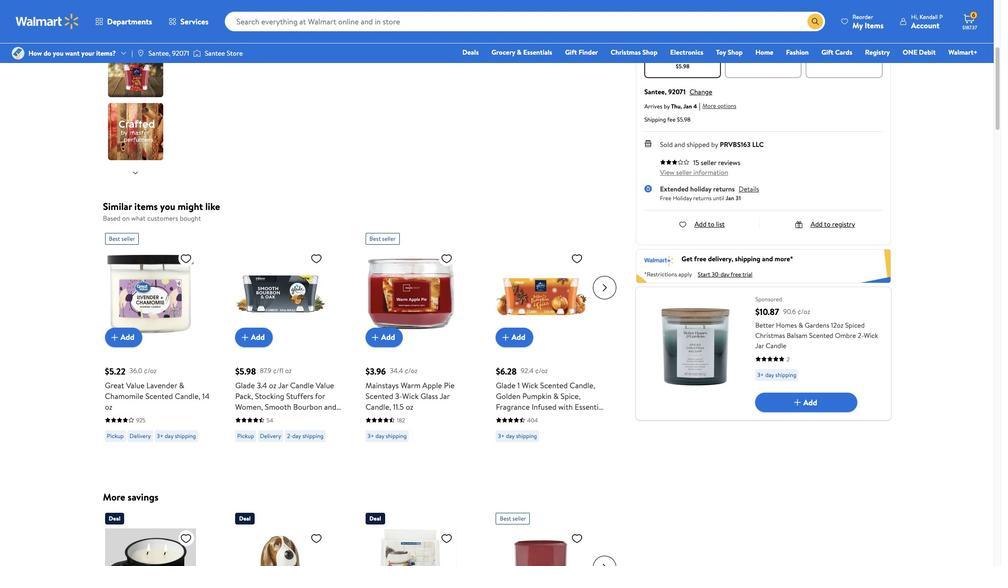 Task type: vqa. For each thing, say whether or not it's contained in the screenshot.
ways to the bottom
no



Task type: describe. For each thing, give the bounding box(es) containing it.
1 vertical spatial 2-
[[287, 432, 292, 440]]

get free delivery, shipping and more* banner
[[636, 249, 891, 284]]

add button inside the $10.87 group
[[756, 393, 858, 413]]

registry
[[833, 220, 856, 229]]

store
[[227, 48, 243, 58]]

deal for the pioneer woman scented wax warmer, charlie image
[[239, 515, 251, 523]]

1 vertical spatial more
[[103, 491, 125, 504]]

1 vertical spatial free
[[731, 270, 742, 279]]

homes
[[776, 321, 797, 331]]

spiced
[[846, 321, 865, 331]]

next slide for more savings list image
[[593, 557, 617, 567]]

34.4
[[390, 366, 403, 376]]

change
[[690, 87, 713, 97]]

oz right the ¢/fl
[[285, 366, 292, 376]]

start
[[698, 270, 711, 279]]

debit
[[920, 47, 936, 57]]

15 seller reviews
[[694, 158, 741, 168]]

do
[[44, 48, 51, 58]]

glade 1 wick scented candle, golden pumpkin & spice, fragrance infused with essential oils, 3.4 oz image
[[496, 249, 587, 340]]

add to list
[[695, 220, 725, 229]]

home link
[[751, 47, 778, 58]]

what
[[131, 214, 146, 224]]

reorder my items
[[853, 12, 884, 31]]

reviews
[[719, 158, 741, 168]]

available for pickup
[[759, 54, 780, 63]]

0 horizontal spatial |
[[132, 48, 133, 58]]

925
[[136, 416, 146, 425]]

electronics
[[671, 47, 704, 57]]

oz inside $6.28 92.4 ¢/oz glade 1 wick scented candle, golden pumpkin & spice, fragrance infused with essential oils, 3.4 oz
[[525, 413, 533, 423]]

add to favorites list, mainstays reusable 13oz cozy & warm mug scented candle, hazelnut cream image
[[180, 533, 192, 545]]

candle inside sponsored $10.87 90.6 ¢/oz better homes & gardens 12oz spiced christmas balsam scented ombre 2-wick jar candle
[[766, 341, 787, 351]]

santee
[[205, 48, 225, 58]]

candle inside $5.98 87.9 ¢/fl oz glade 3.4 oz jar candle value pack, stocking stuffers for women, smooth bourbon and oak, black, 2 count
[[290, 380, 314, 391]]

glade 3.4 oz jar candle value pack, stocking stuffers for women, smooth bourbon and oak, black, 2 count image
[[235, 249, 326, 340]]

oz inside $5.22 36.0 ¢/oz great value lavender & chamomile scented candle, 14 oz
[[105, 402, 112, 413]]

12oz
[[831, 321, 844, 331]]

2 inside $5.98 87.9 ¢/fl oz glade 3.4 oz jar candle value pack, stocking stuffers for women, smooth bourbon and oak, black, 2 count
[[275, 413, 279, 423]]

apple
[[423, 380, 442, 391]]

$5.98 inside $5.98 87.9 ¢/fl oz glade 3.4 oz jar candle value pack, stocking stuffers for women, smooth bourbon and oak, black, 2 count
[[235, 366, 256, 378]]

essential
[[575, 402, 604, 413]]

your
[[81, 48, 95, 58]]

thu,
[[672, 102, 682, 110]]

intent image for shipping image
[[675, 29, 691, 45]]

3.0667 stars out of 5, based on 15 seller reviews element
[[660, 159, 690, 165]]

mainstays reusable 13oz cozy & warm mug scented candle, hazelnut cream image
[[105, 529, 196, 567]]

walmart+ link
[[945, 47, 983, 58]]

wick inside sponsored $10.87 90.6 ¢/oz better homes & gardens 12oz spiced christmas balsam scented ombre 2-wick jar candle
[[864, 331, 879, 341]]

list
[[717, 220, 725, 229]]

glade inside $6.28 92.4 ¢/oz glade 1 wick scented candle, golden pumpkin & spice, fragrance infused with essential oils, 3.4 oz
[[496, 380, 516, 391]]

 image for how do you want your items?
[[12, 47, 24, 60]]

and inside banner
[[763, 254, 773, 264]]

& inside sponsored $10.87 90.6 ¢/oz better homes & gardens 12oz spiced christmas balsam scented ombre 2-wick jar candle
[[799, 321, 804, 331]]

gift for gift finder
[[565, 47, 577, 57]]

chamomile
[[105, 391, 143, 402]]

delivery for 3+ day shipping
[[130, 432, 151, 440]]

wick inside $6.28 92.4 ¢/oz glade 1 wick scented candle, golden pumpkin & spice, fragrance infused with essential oils, 3.4 oz
[[522, 380, 539, 391]]

great value lavender & chamomile scented candle, 14 oz image
[[105, 249, 196, 340]]

walmart plus image
[[645, 255, 674, 266]]

add to cart image for great value lavender & chamomile scented candle, 14 oz image
[[109, 332, 121, 344]]

delivery for 2-day shipping
[[260, 432, 281, 440]]

similar
[[103, 200, 132, 213]]

$10.87 group
[[636, 287, 891, 421]]

1 vertical spatial $5.98
[[677, 115, 691, 124]]

shipped
[[687, 140, 710, 150]]

how for how you'll get this item:
[[645, 6, 662, 19]]

add button for mainstays warm apple pie scented 3-wick glass jar candle, 11.5 oz image
[[366, 328, 403, 347]]

day inside the $10.87 group
[[766, 371, 774, 379]]

view seller information link
[[660, 168, 729, 178]]

2-day shipping
[[287, 432, 324, 440]]

scented inside $3.96 34.4 ¢/oz mainstays warm apple pie scented 3-wick glass jar candle, 11.5 oz
[[366, 391, 393, 402]]

2 inside the $10.87 group
[[787, 355, 790, 364]]

departments button
[[87, 10, 160, 33]]

change button
[[690, 87, 713, 97]]

3.4 inside $5.98 87.9 ¢/fl oz glade 3.4 oz jar candle value pack, stocking stuffers for women, smooth bourbon and oak, black, 2 count
[[257, 380, 267, 391]]

31
[[736, 194, 741, 202]]

glass
[[421, 391, 438, 402]]

wick inside $3.96 34.4 ¢/oz mainstays warm apple pie scented 3-wick glass jar candle, 11.5 oz
[[402, 391, 419, 402]]

$5.98 inside the shipping arrives jan 4 $5.98
[[676, 62, 690, 70]]

add button for glade 1 wick scented candle, golden pumpkin & spice, fragrance infused with essential oils, 3.4 oz image
[[496, 328, 534, 347]]

add to list button
[[679, 220, 725, 229]]

items
[[865, 20, 884, 31]]

more savings
[[103, 491, 159, 504]]

scented inside $5.22 36.0 ¢/oz great value lavender & chamomile scented candle, 14 oz
[[145, 391, 173, 402]]

based
[[103, 214, 121, 224]]

*restrictions
[[645, 270, 677, 279]]

best seller for $3.96
[[370, 235, 396, 243]]

2 horizontal spatial best
[[500, 515, 511, 523]]

$3.96 34.4 ¢/oz mainstays warm apple pie scented 3-wick glass jar candle, 11.5 oz
[[366, 366, 455, 413]]

gardens
[[805, 321, 830, 331]]

product group containing $6.28
[[496, 229, 605, 451]]

get
[[682, 254, 693, 264]]

add to registry
[[811, 220, 856, 229]]

3.4 inside $6.28 92.4 ¢/oz glade 1 wick scented candle, golden pumpkin & spice, fragrance infused with essential oils, 3.4 oz
[[513, 413, 524, 423]]

mainstays warm apple pie scented 3-wick glass jar candle, 11.5 oz image
[[366, 249, 457, 340]]

gift for gift cards
[[822, 47, 834, 57]]

bought
[[180, 214, 201, 224]]

product group containing $3.96
[[366, 229, 475, 451]]

glade 1 wick scented candle, autumn spiced apple, fragrance infused with essential oils, 3.4 oz - image 4 of 15 image
[[108, 40, 165, 97]]

delivery not available
[[828, 45, 861, 63]]

¢/oz for $5.22
[[144, 366, 157, 376]]

available for delivery
[[839, 54, 861, 63]]

delivery inside delivery not available
[[832, 45, 857, 55]]

arrives by thu, jan 4 | more options
[[645, 101, 737, 112]]

add to favorites list, better homes & gardens red berry & oak 12oz scented 2-wick candle image
[[571, 533, 583, 545]]

lavender
[[146, 380, 177, 391]]

deal for scentsationals wax sampler, 8 count image
[[370, 515, 381, 523]]

1 horizontal spatial and
[[675, 140, 686, 150]]

stuffers
[[286, 391, 313, 402]]

the pioneer woman scented wax warmer, charlie image
[[235, 529, 326, 567]]

you'll
[[664, 6, 684, 19]]

92071 for santee, 92071
[[172, 48, 189, 58]]

delivery,
[[708, 254, 734, 264]]

product group containing $5.98
[[235, 229, 344, 451]]

hi, kendall p account
[[912, 12, 943, 31]]

shipping inside the $10.87 group
[[776, 371, 797, 379]]

2 horizontal spatial best seller
[[500, 515, 526, 523]]

details
[[739, 184, 760, 194]]

grocery & essentials link
[[487, 47, 557, 58]]

start 30-day free trial
[[698, 270, 753, 279]]

apply
[[679, 270, 692, 279]]

day inside get free delivery, shipping and more* banner
[[721, 270, 730, 279]]

similar items you might like based on what customers bought
[[103, 200, 220, 224]]

ombre
[[835, 331, 857, 341]]

items?
[[96, 48, 116, 58]]

pack,
[[235, 391, 253, 402]]

add to favorites list, glade 1 wick scented candle, golden pumpkin & spice, fragrance infused with essential oils, 3.4 oz image
[[571, 253, 583, 265]]

cards
[[836, 47, 853, 57]]

1 vertical spatial by
[[712, 140, 719, 150]]

to for registry
[[825, 220, 831, 229]]

$10.87
[[756, 306, 780, 318]]

glade 1 wick scented candle, autumn spiced apple, fragrance infused with essential oils, 3.4 oz - image 5 of 15 image
[[108, 103, 165, 160]]

value inside $5.98 87.9 ¢/fl oz glade 3.4 oz jar candle value pack, stocking stuffers for women, smooth bourbon and oak, black, 2 count
[[316, 380, 334, 391]]

Search search field
[[225, 12, 826, 31]]

santee, for santee, 92071 change
[[645, 87, 667, 97]]

next slide for similar items you might like list image
[[593, 276, 617, 300]]

might
[[178, 200, 203, 213]]

more inside arrives by thu, jan 4 | more options
[[703, 102, 717, 110]]

seller for product group containing best seller
[[513, 515, 526, 523]]

4 inside the shipping arrives jan 4 $5.98
[[696, 54, 700, 63]]

arrives inside arrives by thu, jan 4 | more options
[[645, 102, 663, 110]]

¢/oz for $6.28
[[535, 366, 548, 376]]

shipping arrives jan 4 $5.98
[[667, 45, 700, 70]]

better homes & gardens red berry & oak 12oz scented 2-wick candle image
[[496, 529, 587, 567]]

scentsationals wax sampler, 8 count image
[[366, 529, 457, 567]]

jar inside sponsored $10.87 90.6 ¢/oz better homes & gardens 12oz spiced christmas balsam scented ombre 2-wick jar candle
[[756, 341, 765, 351]]

1
[[518, 380, 520, 391]]

0 horizontal spatial returns
[[694, 194, 712, 202]]

view seller information
[[660, 168, 729, 178]]

oz inside $3.96 34.4 ¢/oz mainstays warm apple pie scented 3-wick glass jar candle, 11.5 oz
[[406, 402, 414, 413]]

walmart+
[[949, 47, 978, 57]]

add to registry button
[[795, 220, 856, 229]]

spice,
[[561, 391, 581, 402]]

oz down the ¢/fl
[[269, 380, 277, 391]]

30-
[[712, 270, 721, 279]]

to for list
[[708, 220, 715, 229]]

hi,
[[912, 12, 919, 21]]

404
[[527, 416, 538, 425]]

sponsored
[[756, 295, 783, 304]]

6 $187.37
[[963, 11, 978, 31]]

add to favorites list, the pioneer woman scented wax warmer, charlie image
[[311, 533, 322, 545]]

best seller for $5.22
[[109, 235, 135, 243]]

not for delivery
[[828, 54, 838, 63]]

sold
[[660, 140, 673, 150]]

christmas inside sponsored $10.87 90.6 ¢/oz better homes & gardens 12oz spiced christmas balsam scented ombre 2-wick jar candle
[[756, 331, 785, 341]]

by inside arrives by thu, jan 4 | more options
[[664, 102, 670, 110]]

electronics link
[[666, 47, 708, 58]]

black,
[[253, 413, 273, 423]]

oils,
[[496, 413, 511, 423]]

product group containing $5.22
[[105, 229, 214, 451]]

pickup for 2-day shipping
[[237, 432, 254, 440]]

grocery & essentials
[[492, 47, 553, 57]]

santee, 92071
[[149, 48, 189, 58]]



Task type: locate. For each thing, give the bounding box(es) containing it.
3 deal from the left
[[370, 515, 381, 523]]

1 vertical spatial santee,
[[645, 87, 667, 97]]

oz down great
[[105, 402, 112, 413]]

shipping left fee
[[645, 115, 666, 124]]

jar inside $5.98 87.9 ¢/fl oz glade 3.4 oz jar candle value pack, stocking stuffers for women, smooth bourbon and oak, black, 2 count
[[278, 380, 288, 391]]

services
[[181, 16, 209, 27]]

1 horizontal spatial shop
[[728, 47, 743, 57]]

by right shipped
[[712, 140, 719, 150]]

add to favorites list, scentsationals wax sampler, 8 count image
[[441, 533, 453, 545]]

1 glade from the left
[[235, 380, 255, 391]]

grocery
[[492, 47, 516, 57]]

1 horizontal spatial free
[[731, 270, 742, 279]]

add button for great value lavender & chamomile scented candle, 14 oz image
[[105, 328, 142, 347]]

2 horizontal spatial candle,
[[570, 380, 596, 391]]

jan inside extended holiday returns details free holiday returns until jan 31
[[726, 194, 735, 202]]

1 horizontal spatial not
[[828, 54, 838, 63]]

0 horizontal spatial and
[[324, 402, 337, 413]]

$3.96
[[366, 366, 386, 378]]

free
[[660, 194, 672, 202]]

oz down pumpkin
[[525, 413, 533, 423]]

candle down homes
[[766, 341, 787, 351]]

1 horizontal spatial best seller
[[370, 235, 396, 243]]

1 horizontal spatial more
[[703, 102, 717, 110]]

shipping down intent image for shipping
[[670, 45, 696, 55]]

one
[[903, 47, 918, 57]]

how for how do you want your items?
[[28, 48, 42, 58]]

2 vertical spatial jan
[[726, 194, 735, 202]]

not inside delivery not available
[[828, 54, 838, 63]]

1 vertical spatial 92071
[[669, 87, 686, 97]]

one debit link
[[899, 47, 941, 58]]

0 horizontal spatial not
[[747, 54, 757, 63]]

jar right glass
[[440, 391, 450, 402]]

1 horizontal spatial  image
[[193, 48, 201, 58]]

deal down more savings
[[109, 515, 120, 523]]

day
[[721, 270, 730, 279], [766, 371, 774, 379], [165, 432, 174, 440], [292, 432, 301, 440], [376, 432, 384, 440], [506, 432, 515, 440]]

92071 down services 'popup button'
[[172, 48, 189, 58]]

home
[[756, 47, 774, 57]]

1 horizontal spatial by
[[712, 140, 719, 150]]

glade 1 wick scented candle, autumn spiced apple, fragrance infused with essential oils, 3.4 oz image
[[240, 0, 553, 139]]

shop for toy shop
[[728, 47, 743, 57]]

3+ day shipping
[[758, 371, 797, 379], [157, 432, 196, 440], [368, 432, 407, 440], [498, 432, 537, 440]]

0 horizontal spatial wick
[[402, 391, 419, 402]]

like
[[205, 200, 220, 213]]

glade 1 wick scented candle, autumn spiced apple, fragrance infused with essential oils, 3.4 oz - image 3 of 15 image
[[108, 0, 165, 34]]

jan left 31
[[726, 194, 735, 202]]

2 gift from the left
[[822, 47, 834, 57]]

gift inside 'link'
[[822, 47, 834, 57]]

2 horizontal spatial delivery
[[832, 45, 857, 55]]

not
[[747, 54, 757, 63], [828, 54, 838, 63]]

scented
[[810, 331, 834, 341], [540, 380, 568, 391], [145, 391, 173, 402], [366, 391, 393, 402]]

1 horizontal spatial add to cart image
[[500, 332, 512, 344]]

best
[[109, 235, 120, 243], [370, 235, 381, 243], [500, 515, 511, 523]]

92071 for santee, 92071 change
[[669, 87, 686, 97]]

llc
[[753, 140, 764, 150]]

wick left glass
[[402, 391, 419, 402]]

$5.98 left "87.9"
[[235, 366, 256, 378]]

and inside $5.98 87.9 ¢/fl oz glade 3.4 oz jar candle value pack, stocking stuffers for women, smooth bourbon and oak, black, 2 count
[[324, 402, 337, 413]]

and left more*
[[763, 254, 773, 264]]

delivery down intent image for delivery
[[832, 45, 857, 55]]

0 horizontal spatial christmas
[[611, 47, 641, 57]]

0 horizontal spatial to
[[708, 220, 715, 229]]

 image
[[12, 47, 24, 60], [193, 48, 201, 58]]

1 gift from the left
[[565, 47, 577, 57]]

2 add to cart image from the left
[[500, 332, 512, 344]]

shop left the shipping arrives jan 4 $5.98
[[643, 47, 658, 57]]

free
[[695, 254, 707, 264], [731, 270, 742, 279]]

shop for christmas shop
[[643, 47, 658, 57]]

2 shop from the left
[[728, 47, 743, 57]]

scented down gardens
[[810, 331, 834, 341]]

14
[[202, 391, 210, 402]]

wick down spiced
[[864, 331, 879, 341]]

0 vertical spatial 2
[[787, 355, 790, 364]]

1 horizontal spatial deal
[[239, 515, 251, 523]]

glade left 1
[[496, 380, 516, 391]]

warm
[[401, 380, 421, 391]]

you for want
[[53, 48, 64, 58]]

1 horizontal spatial candle
[[766, 341, 787, 351]]

1 vertical spatial jan
[[684, 102, 692, 110]]

candle, inside $6.28 92.4 ¢/oz glade 1 wick scented candle, golden pumpkin & spice, fragrance infused with essential oils, 3.4 oz
[[570, 380, 596, 391]]

0 horizontal spatial  image
[[12, 47, 24, 60]]

deals link
[[458, 47, 483, 58]]

add to favorites list, glade 3.4 oz jar candle value pack, stocking stuffers for women, smooth bourbon and oak, black, 2 count image
[[311, 253, 322, 265]]

not right toy shop
[[747, 54, 757, 63]]

add button for glade 3.4 oz jar candle value pack, stocking stuffers for women, smooth bourbon and oak, black, 2 count image
[[235, 328, 273, 347]]

0 horizontal spatial best
[[109, 235, 120, 243]]

oak,
[[235, 413, 251, 423]]

0 horizontal spatial deal
[[109, 515, 120, 523]]

2 available from the left
[[839, 54, 861, 63]]

36.0
[[129, 366, 142, 376]]

0 horizontal spatial pickup
[[107, 432, 124, 440]]

4 down change
[[694, 102, 697, 110]]

2 value from the left
[[316, 380, 334, 391]]

0 vertical spatial by
[[664, 102, 670, 110]]

and
[[675, 140, 686, 150], [763, 254, 773, 264], [324, 402, 337, 413]]

add
[[695, 220, 707, 229], [811, 220, 823, 229], [121, 332, 135, 343], [251, 332, 265, 343], [381, 332, 395, 343], [512, 332, 526, 343], [804, 397, 818, 408]]

available inside the pickup not available
[[759, 54, 780, 63]]

wick right 1
[[522, 380, 539, 391]]

delivery down the 54
[[260, 432, 281, 440]]

1 horizontal spatial add to cart image
[[370, 332, 381, 344]]

add to cart image for mainstays warm apple pie scented 3-wick glass jar candle, 11.5 oz image
[[370, 332, 381, 344]]

jar
[[756, 341, 765, 351], [278, 380, 288, 391], [440, 391, 450, 402]]

you right do
[[53, 48, 64, 58]]

0 vertical spatial and
[[675, 140, 686, 150]]

15
[[694, 158, 700, 168]]

90.6
[[784, 307, 796, 317]]

¢/oz right 92.4
[[535, 366, 548, 376]]

shipping for shipping fee $5.98
[[645, 115, 666, 124]]

& inside $5.22 36.0 ¢/oz great value lavender & chamomile scented candle, 14 oz
[[179, 380, 184, 391]]

product group containing best seller
[[496, 510, 605, 567]]

mainstays
[[366, 380, 399, 391]]

balsam
[[787, 331, 808, 341]]

extended holiday returns details free holiday returns until jan 31
[[660, 184, 760, 202]]

 image left the santee
[[193, 48, 201, 58]]

shop inside toy shop link
[[728, 47, 743, 57]]

shop inside christmas shop link
[[643, 47, 658, 57]]

shop right toy
[[728, 47, 743, 57]]

item:
[[718, 6, 738, 19]]

delivery down 925
[[130, 432, 151, 440]]

0 vertical spatial santee,
[[149, 48, 171, 58]]

2 horizontal spatial jar
[[756, 341, 765, 351]]

1 horizontal spatial candle,
[[366, 402, 391, 413]]

2 down balsam
[[787, 355, 790, 364]]

pickup for 3+ day shipping
[[107, 432, 124, 440]]

add to cart image up $5.22
[[109, 332, 121, 344]]

more down "change" button
[[703, 102, 717, 110]]

jan inside arrives by thu, jan 4 | more options
[[684, 102, 692, 110]]

1 value from the left
[[126, 380, 145, 391]]

pie
[[444, 380, 455, 391]]

arrives up shipping fee $5.98 at top
[[645, 102, 663, 110]]

1 horizontal spatial gift
[[822, 47, 834, 57]]

toy shop
[[717, 47, 743, 57]]

jan inside the shipping arrives jan 4 $5.98
[[686, 54, 695, 63]]

1 horizontal spatial you
[[160, 200, 175, 213]]

gift left the cards
[[822, 47, 834, 57]]

0 horizontal spatial 2
[[275, 413, 279, 423]]

arrives inside the shipping arrives jan 4 $5.98
[[667, 54, 685, 63]]

next image image
[[132, 169, 139, 177]]

0 horizontal spatial 2-
[[287, 432, 292, 440]]

0 horizontal spatial arrives
[[645, 102, 663, 110]]

0 vertical spatial 92071
[[172, 48, 189, 58]]

intent image for delivery image
[[837, 29, 852, 45]]

& up balsam
[[799, 321, 804, 331]]

1 horizontal spatial 92071
[[669, 87, 686, 97]]

11.5
[[393, 402, 404, 413]]

pickup down intent image for pickup
[[754, 45, 774, 55]]

add to cart image for glade 3.4 oz jar candle value pack, stocking stuffers for women, smooth bourbon and oak, black, 2 count image
[[239, 332, 251, 344]]

2 vertical spatial and
[[324, 402, 337, 413]]

1 vertical spatial you
[[160, 200, 175, 213]]

0 horizontal spatial more
[[103, 491, 125, 504]]

6
[[973, 11, 976, 19]]

0 horizontal spatial best seller
[[109, 235, 135, 243]]

1 horizontal spatial christmas
[[756, 331, 785, 341]]

pickup inside the pickup not available
[[754, 45, 774, 55]]

deal up scentsationals wax sampler, 8 count image
[[370, 515, 381, 523]]

0 horizontal spatial by
[[664, 102, 670, 110]]

2 not from the left
[[828, 54, 838, 63]]

3+ day shipping inside the $10.87 group
[[758, 371, 797, 379]]

2 deal from the left
[[239, 515, 251, 523]]

2- inside sponsored $10.87 90.6 ¢/oz better homes & gardens 12oz spiced christmas balsam scented ombre 2-wick jar candle
[[858, 331, 864, 341]]

scented up infused
[[540, 380, 568, 391]]

more left savings
[[103, 491, 125, 504]]

fashion
[[787, 47, 809, 57]]

by left the thu,
[[664, 102, 670, 110]]

1 vertical spatial 4
[[694, 102, 697, 110]]

this
[[701, 6, 716, 19]]

1 horizontal spatial 3.4
[[513, 413, 524, 423]]

add to favorites list, mainstays warm apple pie scented 3-wick glass jar candle, 11.5 oz image
[[441, 253, 453, 265]]

add inside the $10.87 group
[[804, 397, 818, 408]]

0 horizontal spatial shop
[[643, 47, 658, 57]]

& right grocery
[[517, 47, 522, 57]]

1 horizontal spatial wick
[[522, 380, 539, 391]]

¢/oz inside $5.22 36.0 ¢/oz great value lavender & chamomile scented candle, 14 oz
[[144, 366, 157, 376]]

pumpkin
[[523, 391, 552, 402]]

candle, left 11.5
[[366, 402, 391, 413]]

0 horizontal spatial value
[[126, 380, 145, 391]]

shipping inside banner
[[735, 254, 761, 264]]

and right bourbon
[[324, 402, 337, 413]]

0 vertical spatial |
[[132, 48, 133, 58]]

santee,
[[149, 48, 171, 58], [645, 87, 667, 97]]

0 horizontal spatial add to cart image
[[239, 332, 251, 344]]

free left trial
[[731, 270, 742, 279]]

jan down intent image for shipping
[[686, 54, 695, 63]]

0 vertical spatial 2-
[[858, 331, 864, 341]]

sponsored $10.87 90.6 ¢/oz better homes & gardens 12oz spiced christmas balsam scented ombre 2-wick jar candle
[[756, 295, 879, 351]]

2 vertical spatial $5.98
[[235, 366, 256, 378]]

4
[[696, 54, 700, 63], [694, 102, 697, 110]]

1 not from the left
[[747, 54, 757, 63]]

how left do
[[28, 48, 42, 58]]

$6.28
[[496, 366, 517, 378]]

1 shop from the left
[[643, 47, 658, 57]]

0 vertical spatial arrives
[[667, 54, 685, 63]]

1 vertical spatial arrives
[[645, 102, 663, 110]]

3.4 right oils,
[[513, 413, 524, 423]]

2- down spiced
[[858, 331, 864, 341]]

0 horizontal spatial you
[[53, 48, 64, 58]]

candle, inside $5.22 36.0 ¢/oz great value lavender & chamomile scented candle, 14 oz
[[175, 391, 200, 402]]

| down change
[[699, 101, 701, 112]]

details button
[[739, 184, 760, 194]]

best for $3.96
[[370, 235, 381, 243]]

christmas right finder
[[611, 47, 641, 57]]

0 vertical spatial how
[[645, 6, 662, 19]]

intent image for pickup image
[[756, 29, 772, 45]]

¢/oz up warm
[[405, 366, 418, 376]]

essentials
[[524, 47, 553, 57]]

1 vertical spatial shipping
[[645, 115, 666, 124]]

fee
[[668, 115, 676, 124]]

¢/oz inside $3.96 34.4 ¢/oz mainstays warm apple pie scented 3-wick glass jar candle, 11.5 oz
[[405, 366, 418, 376]]

infused
[[532, 402, 557, 413]]

gift finder link
[[561, 47, 603, 58]]

toy shop link
[[712, 47, 748, 58]]

¢/oz right the 36.0
[[144, 366, 157, 376]]

p
[[940, 12, 943, 21]]

glade up the women, at bottom left
[[235, 380, 255, 391]]

candle, left '14'
[[175, 391, 200, 402]]

Walmart Site-Wide search field
[[225, 12, 826, 31]]

4 inside arrives by thu, jan 4 | more options
[[694, 102, 697, 110]]

1 horizontal spatial how
[[645, 6, 662, 19]]

0 horizontal spatial gift
[[565, 47, 577, 57]]

scented left 3-
[[366, 391, 393, 402]]

value down the 36.0
[[126, 380, 145, 391]]

services button
[[160, 10, 217, 33]]

deal for mainstays reusable 13oz cozy & warm mug scented candle, hazelnut cream image
[[109, 515, 120, 523]]

2 glade from the left
[[496, 380, 516, 391]]

candle left for
[[290, 380, 314, 391]]

fashion link
[[782, 47, 814, 58]]

seller for product group containing $5.22
[[122, 235, 135, 243]]

3-
[[395, 391, 402, 402]]

1 horizontal spatial value
[[316, 380, 334, 391]]

how left 'you'll'
[[645, 6, 662, 19]]

santee, for santee, 92071
[[149, 48, 171, 58]]

1 horizontal spatial santee,
[[645, 87, 667, 97]]

0 vertical spatial christmas
[[611, 47, 641, 57]]

jar down the better
[[756, 341, 765, 351]]

account
[[912, 20, 940, 31]]

glade inside $5.98 87.9 ¢/fl oz glade 3.4 oz jar candle value pack, stocking stuffers for women, smooth bourbon and oak, black, 2 count
[[235, 380, 255, 391]]

add to cart image for glade 1 wick scented candle, golden pumpkin & spice, fragrance infused with essential oils, 3.4 oz image
[[500, 332, 512, 344]]

pickup
[[754, 45, 774, 55], [107, 432, 124, 440], [237, 432, 254, 440]]

0 horizontal spatial available
[[759, 54, 780, 63]]

1 horizontal spatial pickup
[[237, 432, 254, 440]]

0 horizontal spatial santee,
[[149, 48, 171, 58]]

jan right the thu,
[[684, 102, 692, 110]]

0 horizontal spatial how
[[28, 48, 42, 58]]

search icon image
[[812, 18, 820, 25]]

jan
[[686, 54, 695, 63], [684, 102, 692, 110], [726, 194, 735, 202]]

arrives down intent image for shipping
[[667, 54, 685, 63]]

gift left finder
[[565, 47, 577, 57]]

1 horizontal spatial |
[[699, 101, 701, 112]]

available inside delivery not available
[[839, 54, 861, 63]]

santee, up shipping fee $5.98 at top
[[645, 87, 667, 97]]

1 vertical spatial and
[[763, 254, 773, 264]]

0 vertical spatial more
[[703, 102, 717, 110]]

1 vertical spatial candle
[[290, 380, 314, 391]]

scented inside sponsored $10.87 90.6 ¢/oz better homes & gardens 12oz spiced christmas balsam scented ombre 2-wick jar candle
[[810, 331, 834, 341]]

1 horizontal spatial jar
[[440, 391, 450, 402]]

& left spice,
[[554, 391, 559, 402]]

add to favorites list, great value lavender & chamomile scented candle, 14 oz image
[[180, 253, 192, 265]]

0 vertical spatial candle
[[766, 341, 787, 351]]

more options button
[[703, 102, 737, 110]]

shipping for shipping arrives jan 4 $5.98
[[670, 45, 696, 55]]

1 horizontal spatial 2-
[[858, 331, 864, 341]]

| right items?
[[132, 48, 133, 58]]

2- down count
[[287, 432, 292, 440]]

candle, up "essential"
[[570, 380, 596, 391]]

best for $5.22
[[109, 235, 120, 243]]

christmas down the better
[[756, 331, 785, 341]]

value inside $5.22 36.0 ¢/oz great value lavender & chamomile scented candle, 14 oz
[[126, 380, 145, 391]]

available down intent image for pickup
[[759, 54, 780, 63]]

¢/oz for $3.96
[[405, 366, 418, 376]]

$5.98 right fee
[[677, 115, 691, 124]]

view
[[660, 168, 675, 178]]

4 left toy
[[696, 54, 700, 63]]

gift cards
[[822, 47, 853, 57]]

jar inside $3.96 34.4 ¢/oz mainstays warm apple pie scented 3-wick glass jar candle, 11.5 oz
[[440, 391, 450, 402]]

seller for product group containing $3.96
[[382, 235, 396, 243]]

women,
[[235, 402, 263, 413]]

extended
[[660, 184, 689, 194]]

1 horizontal spatial returns
[[714, 184, 735, 194]]

get free delivery, shipping and more*
[[682, 254, 794, 264]]

gift cards link
[[818, 47, 857, 58]]

shop
[[643, 47, 658, 57], [728, 47, 743, 57]]

you up customers
[[160, 200, 175, 213]]

1 vertical spatial how
[[28, 48, 42, 58]]

one debit
[[903, 47, 936, 57]]

54
[[267, 416, 273, 425]]

great
[[105, 380, 124, 391]]

jar down the ¢/fl
[[278, 380, 288, 391]]

0 horizontal spatial jar
[[278, 380, 288, 391]]

2 right the 54
[[275, 413, 279, 423]]

santee, down glade 1 wick scented candle, autumn spiced apple, fragrance infused with essential oils, 3.4 oz - image 3 of 15 in the top left of the page
[[149, 48, 171, 58]]

add to cart image up the "$6.28"
[[500, 332, 512, 344]]

92071 up the thu,
[[669, 87, 686, 97]]

scented inside $6.28 92.4 ¢/oz glade 1 wick scented candle, golden pumpkin & spice, fragrance infused with essential oils, 3.4 oz
[[540, 380, 568, 391]]

free right get
[[695, 254, 707, 264]]

registry
[[866, 47, 890, 57]]

 image left do
[[12, 47, 24, 60]]

walmart image
[[16, 14, 79, 29]]

candle, inside $3.96 34.4 ¢/oz mainstays warm apple pie scented 3-wick glass jar candle, 11.5 oz
[[366, 402, 391, 413]]

1 horizontal spatial 2
[[787, 355, 790, 364]]

kendall
[[920, 12, 939, 21]]

0 horizontal spatial glade
[[235, 380, 255, 391]]

not for pickup
[[747, 54, 757, 63]]

3+ inside the $10.87 group
[[758, 371, 764, 379]]

0 vertical spatial shipping
[[670, 45, 696, 55]]

wick
[[864, 331, 879, 341], [522, 380, 539, 391], [402, 391, 419, 402]]

add to cart image inside the $10.87 group
[[792, 397, 804, 409]]

92071
[[172, 48, 189, 58], [669, 87, 686, 97]]

&
[[517, 47, 522, 57], [799, 321, 804, 331], [179, 380, 184, 391], [554, 391, 559, 402]]

toy
[[717, 47, 726, 57]]

to left list
[[708, 220, 715, 229]]

3.4 down "87.9"
[[257, 380, 267, 391]]

0 horizontal spatial 92071
[[172, 48, 189, 58]]

 image
[[137, 49, 145, 57]]

add to cart image
[[109, 332, 121, 344], [500, 332, 512, 344]]

not inside the pickup not available
[[747, 54, 757, 63]]

0 vertical spatial free
[[695, 254, 707, 264]]

to left registry
[[825, 220, 831, 229]]

you inside the similar items you might like based on what customers bought
[[160, 200, 175, 213]]

0 vertical spatial 4
[[696, 54, 700, 63]]

2 horizontal spatial wick
[[864, 331, 879, 341]]

returns left 31
[[714, 184, 735, 194]]

1 to from the left
[[708, 220, 715, 229]]

1 add to cart image from the left
[[109, 332, 121, 344]]

1 horizontal spatial to
[[825, 220, 831, 229]]

how
[[645, 6, 662, 19], [28, 48, 42, 58]]

deal up the pioneer woman scented wax warmer, charlie image
[[239, 515, 251, 523]]

and right the sold
[[675, 140, 686, 150]]

¢/oz right 90.6
[[798, 307, 811, 317]]

& right lavender
[[179, 380, 184, 391]]

pickup down the oak,
[[237, 432, 254, 440]]

1 vertical spatial christmas
[[756, 331, 785, 341]]

pickup down "chamomile"
[[107, 432, 124, 440]]

2 to from the left
[[825, 220, 831, 229]]

0 vertical spatial $5.98
[[676, 62, 690, 70]]

1 horizontal spatial shipping
[[670, 45, 696, 55]]

 image for santee store
[[193, 48, 201, 58]]

information
[[694, 168, 729, 178]]

you for might
[[160, 200, 175, 213]]

1 available from the left
[[759, 54, 780, 63]]

add to cart image
[[239, 332, 251, 344], [370, 332, 381, 344], [792, 397, 804, 409]]

0 vertical spatial 3.4
[[257, 380, 267, 391]]

182
[[397, 416, 405, 425]]

2 horizontal spatial and
[[763, 254, 773, 264]]

holiday
[[673, 194, 692, 202]]

1 horizontal spatial arrives
[[667, 54, 685, 63]]

¢/oz inside sponsored $10.87 90.6 ¢/oz better homes & gardens 12oz spiced christmas balsam scented ombre 2-wick jar candle
[[798, 307, 811, 317]]

to
[[708, 220, 715, 229], [825, 220, 831, 229]]

& inside $6.28 92.4 ¢/oz glade 1 wick scented candle, golden pumpkin & spice, fragrance infused with essential oils, 3.4 oz
[[554, 391, 559, 402]]

better homes & gardens 12oz spiced christmas balsam scented ombre 2-wick jar candle image
[[644, 295, 748, 399]]

want
[[65, 48, 80, 58]]

$5.98 down electronics "link"
[[676, 62, 690, 70]]

oz right 11.5
[[406, 402, 414, 413]]

reorder
[[853, 12, 874, 21]]

returns left until
[[694, 194, 712, 202]]

shipping
[[735, 254, 761, 264], [776, 371, 797, 379], [175, 432, 196, 440], [303, 432, 324, 440], [386, 432, 407, 440], [516, 432, 537, 440]]

value right stuffers
[[316, 380, 334, 391]]

santee, 92071 change
[[645, 87, 713, 97]]

product group
[[105, 229, 214, 451], [235, 229, 344, 451], [366, 229, 475, 451], [496, 229, 605, 451], [105, 510, 214, 567], [235, 510, 344, 567], [366, 510, 475, 567], [496, 510, 605, 567]]

1 vertical spatial |
[[699, 101, 701, 112]]

pickup not available
[[747, 45, 780, 63]]

shipping inside the shipping arrives jan 4 $5.98
[[670, 45, 696, 55]]

not down intent image for delivery
[[828, 54, 838, 63]]

items
[[134, 200, 158, 213]]

¢/oz inside $6.28 92.4 ¢/oz glade 1 wick scented candle, golden pumpkin & spice, fragrance infused with essential oils, 3.4 oz
[[535, 366, 548, 376]]

scented up 925
[[145, 391, 173, 402]]

available down intent image for delivery
[[839, 54, 861, 63]]

1 deal from the left
[[109, 515, 120, 523]]



